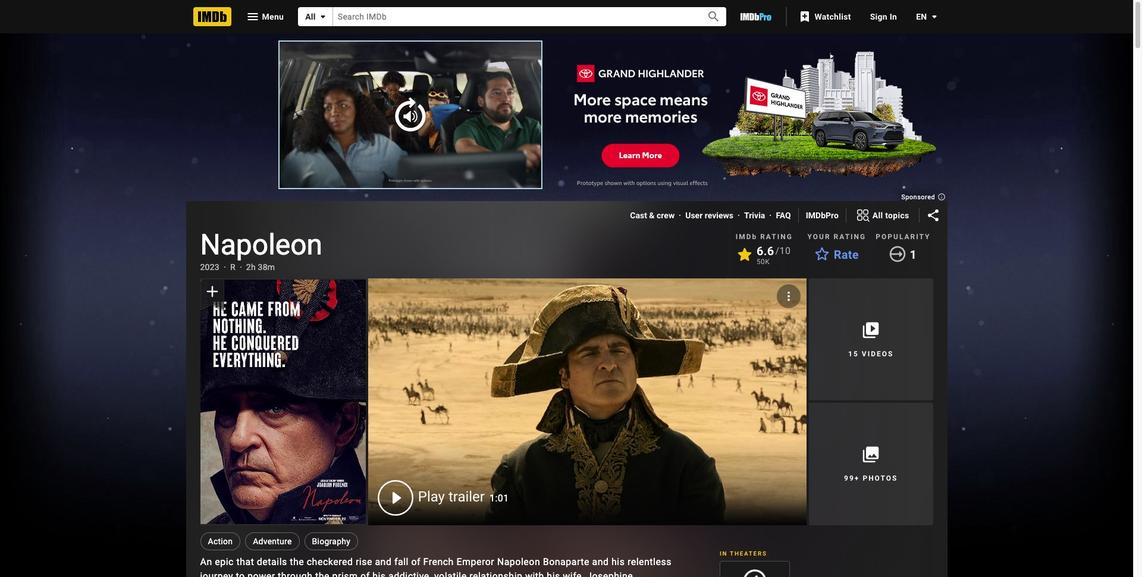 Task type: describe. For each thing, give the bounding box(es) containing it.
all button
[[298, 7, 333, 26]]

all for all
[[305, 12, 316, 21]]

user
[[686, 211, 703, 220]]

faq
[[776, 211, 791, 220]]

sponsored content section
[[0, 0, 1138, 577]]

submit search image
[[707, 10, 721, 24]]

wife,
[[563, 570, 584, 577]]

cast
[[630, 211, 647, 220]]

2 horizontal spatial his
[[612, 556, 625, 567]]

sign in button
[[861, 6, 907, 27]]

6.6 / 10 50k
[[757, 244, 791, 266]]

1 inside play trailer 1 : 01
[[490, 493, 495, 504]]

action button
[[200, 532, 240, 550]]

trivia button
[[744, 209, 765, 221]]

watch in cinemas now element
[[368, 278, 807, 525]]

99+ photos button
[[809, 403, 933, 525]]

99+ photos
[[844, 474, 898, 483]]

Search IMDb text field
[[333, 7, 693, 26]]

0 horizontal spatial of
[[361, 570, 370, 577]]

rate
[[834, 248, 859, 262]]

in theaters
[[720, 550, 767, 557]]

addictive,
[[389, 570, 432, 577]]

reviews
[[705, 211, 734, 220]]

imdbpro
[[806, 211, 839, 220]]

arrow drop down image
[[927, 10, 942, 24]]

checkered
[[307, 556, 353, 567]]

6.6
[[757, 244, 774, 258]]

r button
[[230, 261, 236, 273]]

50k
[[757, 258, 770, 266]]

play trailer group
[[368, 278, 807, 525]]

adventure button
[[245, 532, 300, 550]]

watchlist button
[[792, 6, 861, 27]]

2023 button
[[200, 261, 220, 273]]

trailer
[[449, 489, 485, 505]]

all topics
[[873, 210, 909, 220]]

your rating
[[808, 233, 866, 241]]

1 button
[[884, 244, 923, 265]]

photos
[[863, 474, 898, 483]]

0 horizontal spatial group
[[200, 278, 366, 525]]

2 and from the left
[[592, 556, 609, 567]]

action
[[208, 536, 233, 546]]

epic
[[215, 556, 234, 567]]

with
[[525, 570, 544, 577]]

that
[[236, 556, 254, 567]]

99+
[[844, 474, 860, 483]]

1 and from the left
[[375, 556, 392, 567]]

watchlist image
[[798, 10, 812, 24]]

josephine.
[[587, 570, 636, 577]]

an
[[200, 556, 212, 567]]

1 vertical spatial group
[[720, 561, 790, 577]]

arrow drop down image
[[316, 10, 330, 24]]

in
[[890, 12, 897, 21]]

none field inside all search box
[[333, 7, 693, 26]]

prism
[[332, 570, 358, 577]]

biography button
[[304, 532, 358, 550]]

share on social media image
[[926, 208, 940, 223]]

play
[[418, 489, 445, 505]]

power
[[248, 570, 275, 577]]

rating for your rating
[[834, 233, 866, 241]]

menu image
[[245, 10, 260, 24]]

r
[[230, 262, 236, 272]]

adventure
[[253, 536, 292, 546]]

cast & crew
[[630, 211, 675, 220]]

menu
[[262, 12, 284, 21]]

relationship
[[470, 570, 523, 577]]

en
[[916, 12, 927, 21]]

15
[[848, 350, 859, 358]]

napoleon inside an epic that details the checkered rise and fall of french emperor napoleon bonaparte and his relentless journey to power through the prism of his addictive, volatile relationship with his wife, josephine.
[[497, 556, 540, 567]]



Task type: vqa. For each thing, say whether or not it's contained in the screenshot.
lists to the top
no



Task type: locate. For each thing, give the bounding box(es) containing it.
an epic that details the checkered rise and fall of french emperor napoleon bonaparte and his relentless journey to power through the prism of his addictive, volatile relationship with his wife, josephine.
[[200, 556, 672, 577]]

he came from nothing. he conquered everything. check out the trailer for 'napoleon', an upcoming movie directed by ridley scott. the film stars joaquin phoenix as napoleon bonaparte. in cinemas now image
[[368, 278, 807, 525]]

relentless
[[628, 556, 672, 567]]

en button
[[907, 6, 942, 27]]

biography
[[312, 536, 350, 546]]

1 left 01 in the left bottom of the page
[[490, 493, 495, 504]]

&
[[649, 211, 655, 220]]

rating for imdb rating
[[760, 233, 793, 241]]

bonaparte
[[543, 556, 590, 567]]

rating up the /
[[760, 233, 793, 241]]

rate button
[[808, 244, 866, 265]]

2h 38m
[[246, 262, 275, 272]]

napoleon up 2h 38m
[[200, 228, 323, 262]]

user reviews button
[[686, 209, 734, 221]]

/
[[776, 245, 780, 256]]

rise
[[356, 556, 372, 567]]

his up "josephine."
[[612, 556, 625, 567]]

his down bonaparte
[[547, 570, 560, 577]]

joaquin phoenix in napoleon (2023) image
[[200, 279, 366, 524]]

imdb rating
[[736, 233, 793, 241]]

1 horizontal spatial the
[[315, 570, 330, 577]]

crew
[[657, 211, 675, 220]]

the down the checkered
[[315, 570, 330, 577]]

group
[[200, 278, 366, 525], [720, 561, 790, 577]]

None field
[[333, 7, 693, 26]]

videos
[[862, 350, 894, 358]]

your
[[808, 233, 831, 241]]

:
[[495, 493, 498, 504]]

1 rating from the left
[[760, 233, 793, 241]]

1 down the popularity at the top of the page
[[910, 248, 917, 262]]

play trailer 1 : 01
[[418, 489, 509, 505]]

and up "josephine."
[[592, 556, 609, 567]]

his left addictive,
[[373, 570, 386, 577]]

2023
[[200, 262, 220, 272]]

see showtimes image
[[720, 562, 790, 577]]

1 vertical spatial napoleon
[[497, 556, 540, 567]]

1 horizontal spatial and
[[592, 556, 609, 567]]

2 rating from the left
[[834, 233, 866, 241]]

01
[[498, 493, 509, 504]]

the
[[290, 556, 304, 567], [315, 570, 330, 577]]

watchlist
[[815, 12, 851, 21]]

fall
[[394, 556, 409, 567]]

imdbpro button
[[806, 209, 839, 221]]

1 vertical spatial all
[[873, 210, 883, 220]]

details
[[257, 556, 287, 567]]

topics
[[885, 210, 909, 220]]

10
[[780, 245, 791, 256]]

sponsored
[[901, 193, 937, 201]]

faq button
[[776, 209, 791, 221]]

all right 'categories' icon
[[873, 210, 883, 220]]

through
[[278, 570, 313, 577]]

1 horizontal spatial napoleon
[[497, 556, 540, 567]]

cast & crew button
[[630, 209, 675, 221]]

0 horizontal spatial napoleon
[[200, 228, 323, 262]]

2h
[[246, 262, 256, 272]]

to
[[236, 570, 245, 577]]

of
[[411, 556, 421, 567], [361, 570, 370, 577]]

all
[[305, 12, 316, 21], [873, 210, 883, 220]]

1 vertical spatial of
[[361, 570, 370, 577]]

and left fall
[[375, 556, 392, 567]]

in
[[720, 550, 728, 557]]

0 horizontal spatial rating
[[760, 233, 793, 241]]

0 horizontal spatial and
[[375, 556, 392, 567]]

15 videos button
[[809, 278, 933, 401]]

popularity
[[876, 233, 931, 241]]

of down rise
[[361, 570, 370, 577]]

0 horizontal spatial 1
[[490, 493, 495, 504]]

1 vertical spatial the
[[315, 570, 330, 577]]

rating
[[760, 233, 793, 241], [834, 233, 866, 241]]

his
[[612, 556, 625, 567], [373, 570, 386, 577], [547, 570, 560, 577]]

french
[[423, 556, 454, 567]]

0 horizontal spatial his
[[373, 570, 386, 577]]

video autoplay preference image
[[782, 289, 796, 303]]

0 vertical spatial group
[[200, 278, 366, 525]]

all inside search box
[[305, 12, 316, 21]]

1 inside button
[[910, 248, 917, 262]]

1 vertical spatial 1
[[490, 493, 495, 504]]

sign
[[870, 12, 888, 21]]

0 vertical spatial all
[[305, 12, 316, 21]]

the up through
[[290, 556, 304, 567]]

categories image
[[856, 208, 870, 223]]

sign in
[[870, 12, 897, 21]]

all right menu
[[305, 12, 316, 21]]

user reviews
[[686, 211, 734, 220]]

1 horizontal spatial of
[[411, 556, 421, 567]]

1
[[910, 248, 917, 262], [490, 493, 495, 504]]

0 vertical spatial 1
[[910, 248, 917, 262]]

1 horizontal spatial 1
[[910, 248, 917, 262]]

theaters
[[730, 550, 767, 557]]

and
[[375, 556, 392, 567], [592, 556, 609, 567]]

emperor
[[457, 556, 495, 567]]

napoleon
[[200, 228, 323, 262], [497, 556, 540, 567]]

0 vertical spatial of
[[411, 556, 421, 567]]

0 vertical spatial napoleon
[[200, 228, 323, 262]]

trivia
[[744, 211, 765, 220]]

imdb
[[736, 233, 758, 241]]

1 horizontal spatial his
[[547, 570, 560, 577]]

rating up rate
[[834, 233, 866, 241]]

of up addictive,
[[411, 556, 421, 567]]

15 videos
[[848, 350, 894, 358]]

all topics button
[[847, 206, 919, 225]]

menu button
[[236, 7, 293, 26]]

napoleon up with
[[497, 556, 540, 567]]

home image
[[193, 7, 231, 26]]

0 horizontal spatial all
[[305, 12, 316, 21]]

0 horizontal spatial the
[[290, 556, 304, 567]]

volatile
[[434, 570, 467, 577]]

38m
[[258, 262, 275, 272]]

1 horizontal spatial group
[[720, 561, 790, 577]]

All search field
[[298, 7, 727, 26]]

1 horizontal spatial all
[[873, 210, 883, 220]]

all for all topics
[[873, 210, 883, 220]]

0 vertical spatial the
[[290, 556, 304, 567]]

journey
[[200, 570, 233, 577]]

1 horizontal spatial rating
[[834, 233, 866, 241]]



